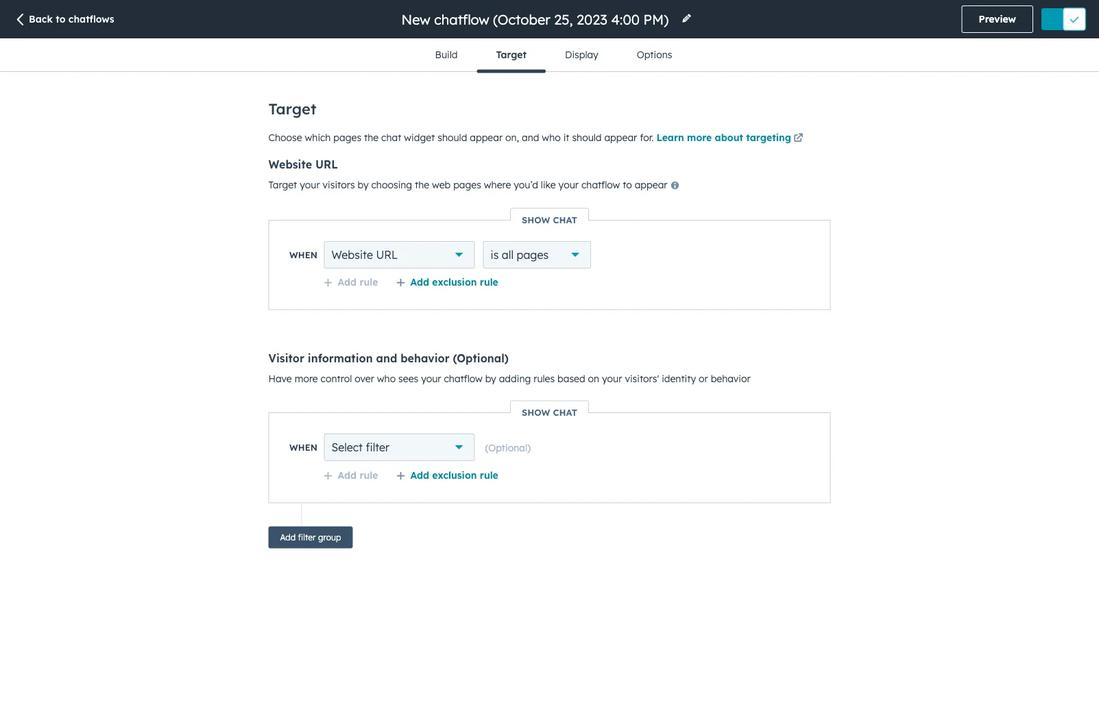 Task type: locate. For each thing, give the bounding box(es) containing it.
1 add exclusion rule from the top
[[410, 276, 498, 288]]

add exclusion rule down 'select filter' popup button
[[410, 469, 498, 481]]

1 vertical spatial show chat link
[[511, 407, 588, 418]]

pages inside popup button
[[517, 248, 549, 262]]

0 vertical spatial chat
[[553, 214, 577, 226]]

1 vertical spatial show
[[522, 407, 550, 418]]

1 horizontal spatial filter
[[366, 441, 390, 455]]

1 vertical spatial the
[[415, 179, 429, 191]]

1 horizontal spatial by
[[485, 373, 496, 385]]

your left visitors
[[300, 179, 320, 191]]

should
[[438, 131, 467, 143], [572, 131, 602, 143]]

0 horizontal spatial chatflow
[[444, 373, 483, 385]]

1 chat from the top
[[553, 214, 577, 226]]

over
[[355, 373, 374, 385]]

add rule button for website
[[323, 276, 378, 288]]

add
[[338, 276, 357, 288], [410, 276, 429, 288], [338, 469, 357, 481], [410, 469, 429, 481], [280, 533, 296, 543]]

1 vertical spatial add rule
[[338, 469, 378, 481]]

0 vertical spatial who
[[542, 131, 561, 143]]

2 show chat from the top
[[522, 407, 577, 418]]

when
[[289, 250, 317, 261], [289, 442, 317, 453]]

2 horizontal spatial pages
[[517, 248, 549, 262]]

show chat link
[[511, 214, 588, 226], [511, 407, 588, 418]]

1 horizontal spatial website
[[332, 248, 373, 262]]

1 when from the top
[[289, 250, 317, 261]]

preview button
[[962, 5, 1034, 33]]

should right it
[[572, 131, 602, 143]]

the left web
[[415, 179, 429, 191]]

pages right the all at the top of the page
[[517, 248, 549, 262]]

select filter button
[[324, 434, 475, 462]]

1 vertical spatial pages
[[453, 179, 481, 191]]

who down visitor information and  behavior (optional)
[[377, 373, 396, 385]]

on,
[[505, 131, 519, 143]]

1 horizontal spatial to
[[623, 179, 632, 191]]

chat
[[381, 131, 401, 143]]

add exclusion rule button down is
[[396, 276, 498, 288]]

1 show chat link from the top
[[511, 214, 588, 226]]

show chat link down like
[[511, 214, 588, 226]]

add exclusion rule button
[[396, 276, 498, 288], [396, 469, 498, 482]]

target down choose
[[268, 179, 297, 191]]

filter
[[366, 441, 390, 455], [298, 533, 316, 543]]

the left chat
[[364, 131, 379, 143]]

options
[[637, 49, 672, 61]]

2 add exclusion rule button from the top
[[396, 469, 498, 482]]

about
[[715, 131, 743, 143]]

select
[[332, 441, 363, 455]]

0 vertical spatial show chat link
[[511, 214, 588, 226]]

0 horizontal spatial who
[[377, 373, 396, 385]]

0 vertical spatial more
[[687, 131, 712, 143]]

back to chatflows
[[29, 13, 114, 25]]

0 vertical spatial to
[[56, 13, 66, 25]]

filter left group on the left bottom
[[298, 533, 316, 543]]

website url button
[[324, 241, 475, 269]]

add rule for select
[[338, 469, 378, 481]]

0 horizontal spatial url
[[315, 158, 338, 171]]

back
[[29, 13, 53, 25]]

filter inside 'select filter' popup button
[[366, 441, 390, 455]]

1 horizontal spatial more
[[687, 131, 712, 143]]

more
[[687, 131, 712, 143], [295, 373, 318, 385]]

preview
[[979, 13, 1016, 25]]

visitors
[[323, 179, 355, 191]]

pages right web
[[453, 179, 481, 191]]

add filter group
[[280, 533, 341, 543]]

exclusion down 'select filter' popup button
[[432, 469, 477, 481]]

add rule button down select
[[323, 469, 378, 482]]

show chat for website url
[[522, 214, 577, 226]]

1 exclusion from the top
[[432, 276, 477, 288]]

0 vertical spatial exclusion
[[432, 276, 477, 288]]

2 show from the top
[[522, 407, 550, 418]]

show for website url
[[522, 214, 550, 226]]

0 vertical spatial show
[[522, 214, 550, 226]]

pages for all
[[517, 248, 549, 262]]

display button
[[546, 38, 618, 71]]

show up is all pages popup button
[[522, 214, 550, 226]]

2 add rule button from the top
[[323, 469, 378, 482]]

1 vertical spatial (optional)
[[485, 442, 531, 454]]

1 horizontal spatial who
[[542, 131, 561, 143]]

information
[[308, 351, 373, 365]]

show down rules
[[522, 407, 550, 418]]

is all pages button
[[483, 241, 591, 269]]

and
[[522, 131, 539, 143], [376, 351, 397, 365]]

0 vertical spatial add exclusion rule
[[410, 276, 498, 288]]

add rule button down website url popup button
[[323, 276, 378, 288]]

add exclusion rule button down 'select filter' popup button
[[396, 469, 498, 482]]

0 vertical spatial url
[[315, 158, 338, 171]]

2 when from the top
[[289, 442, 317, 453]]

1 add rule button from the top
[[323, 276, 378, 288]]

2 add exclusion rule from the top
[[410, 469, 498, 481]]

1 show from the top
[[522, 214, 550, 226]]

1 horizontal spatial pages
[[453, 179, 481, 191]]

1 add exclusion rule button from the top
[[396, 276, 498, 288]]

behavior
[[401, 351, 450, 365], [711, 373, 751, 385]]

filter right select
[[366, 441, 390, 455]]

0 vertical spatial when
[[289, 250, 317, 261]]

your right like
[[559, 179, 579, 191]]

add exclusion rule button for select filter
[[396, 469, 498, 482]]

based
[[558, 373, 585, 385]]

2 add rule from the top
[[338, 469, 378, 481]]

0 horizontal spatial filter
[[298, 533, 316, 543]]

display
[[565, 49, 598, 61]]

0 vertical spatial add rule
[[338, 276, 378, 288]]

show chat down like
[[522, 214, 577, 226]]

1 vertical spatial by
[[485, 373, 496, 385]]

chatflow left adding
[[444, 373, 483, 385]]

add rule button
[[323, 276, 378, 288], [323, 469, 378, 482]]

select filter
[[332, 441, 390, 455]]

2 show chat link from the top
[[511, 407, 588, 418]]

add exclusion rule for filter
[[410, 469, 498, 481]]

0 horizontal spatial pages
[[334, 131, 362, 143]]

show chat
[[522, 214, 577, 226], [522, 407, 577, 418]]

1 horizontal spatial the
[[415, 179, 429, 191]]

add rule
[[338, 276, 378, 288], [338, 469, 378, 481]]

1 horizontal spatial url
[[376, 248, 398, 262]]

target
[[496, 49, 527, 61], [268, 99, 317, 118], [268, 179, 297, 191]]

when for website url
[[289, 250, 317, 261]]

0 vertical spatial the
[[364, 131, 379, 143]]

1 vertical spatial target
[[268, 99, 317, 118]]

more right have
[[295, 373, 318, 385]]

by
[[358, 179, 369, 191], [485, 373, 496, 385]]

by right visitors
[[358, 179, 369, 191]]

and right on,
[[522, 131, 539, 143]]

chatflow
[[582, 179, 620, 191], [444, 373, 483, 385]]

chat down based
[[553, 407, 577, 418]]

add rule down website url popup button
[[338, 276, 378, 288]]

visitors'
[[625, 373, 659, 385]]

show chat for select filter
[[522, 407, 577, 418]]

behavior up sees
[[401, 351, 450, 365]]

more for learn
[[687, 131, 712, 143]]

1 vertical spatial more
[[295, 373, 318, 385]]

show chat link down rules
[[511, 407, 588, 418]]

behavior right or
[[711, 373, 751, 385]]

show chat down rules
[[522, 407, 577, 418]]

0 horizontal spatial and
[[376, 351, 397, 365]]

where
[[484, 179, 511, 191]]

exclusion down website url popup button
[[432, 276, 477, 288]]

the
[[364, 131, 379, 143], [415, 179, 429, 191]]

show
[[522, 214, 550, 226], [522, 407, 550, 418]]

who
[[542, 131, 561, 143], [377, 373, 396, 385]]

1 show chat from the top
[[522, 214, 577, 226]]

target your visitors by choosing the web pages where you'd like your chatflow to appear
[[268, 179, 670, 191]]

0 vertical spatial show chat
[[522, 214, 577, 226]]

link opens in a new window image
[[794, 134, 803, 143]]

navigation
[[416, 38, 692, 73]]

1 vertical spatial behavior
[[711, 373, 751, 385]]

1 vertical spatial chat
[[553, 407, 577, 418]]

1 add rule from the top
[[338, 276, 378, 288]]

1 vertical spatial add exclusion rule
[[410, 469, 498, 481]]

show chat link for select filter
[[511, 407, 588, 418]]

None field
[[400, 10, 673, 28]]

your
[[300, 179, 320, 191], [559, 179, 579, 191], [421, 373, 441, 385], [602, 373, 622, 385]]

chat
[[553, 214, 577, 226], [553, 407, 577, 418]]

0 vertical spatial website
[[268, 158, 312, 171]]

website url
[[268, 158, 338, 171], [332, 248, 398, 262]]

who left it
[[542, 131, 561, 143]]

pages
[[334, 131, 362, 143], [453, 179, 481, 191], [517, 248, 549, 262]]

build
[[435, 49, 458, 61]]

0 horizontal spatial behavior
[[401, 351, 450, 365]]

website
[[268, 158, 312, 171], [332, 248, 373, 262]]

url
[[315, 158, 338, 171], [376, 248, 398, 262]]

exclusion
[[432, 276, 477, 288], [432, 469, 477, 481]]

0 horizontal spatial by
[[358, 179, 369, 191]]

and right information
[[376, 351, 397, 365]]

it
[[563, 131, 570, 143]]

2 exclusion from the top
[[432, 469, 477, 481]]

group
[[318, 533, 341, 543]]

1 vertical spatial exclusion
[[432, 469, 477, 481]]

back to chatflows button
[[14, 13, 114, 28]]

1 horizontal spatial chatflow
[[582, 179, 620, 191]]

1 vertical spatial chatflow
[[444, 373, 483, 385]]

1 horizontal spatial should
[[572, 131, 602, 143]]

filter inside add filter group button
[[298, 533, 316, 543]]

add exclusion rule
[[410, 276, 498, 288], [410, 469, 498, 481]]

0 vertical spatial pages
[[334, 131, 362, 143]]

0 horizontal spatial more
[[295, 373, 318, 385]]

1 vertical spatial website
[[332, 248, 373, 262]]

by left adding
[[485, 373, 496, 385]]

1 vertical spatial show chat
[[522, 407, 577, 418]]

add rule down select filter
[[338, 469, 378, 481]]

1 vertical spatial and
[[376, 351, 397, 365]]

website url inside website url popup button
[[332, 248, 398, 262]]

pages right which
[[334, 131, 362, 143]]

on
[[588, 373, 599, 385]]

0 vertical spatial target
[[496, 49, 527, 61]]

0 vertical spatial and
[[522, 131, 539, 143]]

pages for which
[[334, 131, 362, 143]]

1 should from the left
[[438, 131, 467, 143]]

add exclusion rule down is
[[410, 276, 498, 288]]

0 vertical spatial website url
[[268, 158, 338, 171]]

target right build
[[496, 49, 527, 61]]

2 should from the left
[[572, 131, 602, 143]]

should right "widget"
[[438, 131, 467, 143]]

0 vertical spatial add exclusion rule button
[[396, 276, 498, 288]]

to
[[56, 13, 66, 25], [623, 179, 632, 191]]

chatflow right like
[[582, 179, 620, 191]]

target up choose
[[268, 99, 317, 118]]

0 vertical spatial filter
[[366, 441, 390, 455]]

2 vertical spatial pages
[[517, 248, 549, 262]]

add exclusion rule for url
[[410, 276, 498, 288]]

(optional)
[[453, 351, 509, 365], [485, 442, 531, 454]]

like
[[541, 179, 556, 191]]

0 horizontal spatial to
[[56, 13, 66, 25]]

1 vertical spatial add rule button
[[323, 469, 378, 482]]

1 vertical spatial url
[[376, 248, 398, 262]]

1 vertical spatial add exclusion rule button
[[396, 469, 498, 482]]

appear
[[470, 131, 503, 143], [604, 131, 637, 143], [635, 179, 668, 191]]

chat down like
[[553, 214, 577, 226]]

rule
[[360, 276, 378, 288], [480, 276, 498, 288], [360, 469, 378, 481], [480, 469, 498, 481]]

more right learn
[[687, 131, 712, 143]]

1 vertical spatial filter
[[298, 533, 316, 543]]

or
[[699, 373, 708, 385]]

1 vertical spatial when
[[289, 442, 317, 453]]

is all pages
[[491, 248, 549, 262]]

all
[[502, 248, 514, 262]]

0 vertical spatial add rule button
[[323, 276, 378, 288]]

1 vertical spatial website url
[[332, 248, 398, 262]]

0 horizontal spatial should
[[438, 131, 467, 143]]

your right sees
[[421, 373, 441, 385]]

2 chat from the top
[[553, 407, 577, 418]]



Task type: describe. For each thing, give the bounding box(es) containing it.
add exclusion rule button for website url
[[396, 276, 498, 288]]

choose
[[268, 131, 302, 143]]

2 vertical spatial target
[[268, 179, 297, 191]]

visitor
[[268, 351, 304, 365]]

learn more about targeting link
[[657, 130, 806, 147]]

0 vertical spatial by
[[358, 179, 369, 191]]

to inside button
[[56, 13, 66, 25]]

adding
[[499, 373, 531, 385]]

appear left for.
[[604, 131, 637, 143]]

1 horizontal spatial and
[[522, 131, 539, 143]]

0 horizontal spatial website
[[268, 158, 312, 171]]

choose which pages the chat widget should appear on, and who it should appear for.
[[268, 131, 657, 143]]

have more control over who sees your chatflow by adding rules based on your visitors' identity or behavior
[[268, 373, 751, 385]]

identity
[[662, 373, 696, 385]]

target button
[[477, 38, 546, 73]]

0 vertical spatial chatflow
[[582, 179, 620, 191]]

show for select filter
[[522, 407, 550, 418]]

you'd
[[514, 179, 538, 191]]

show chat link for website url
[[511, 214, 588, 226]]

link opens in a new window image
[[794, 130, 803, 147]]

add rule button for select
[[323, 469, 378, 482]]

navigation containing build
[[416, 38, 692, 73]]

appear left on,
[[470, 131, 503, 143]]

chat for url
[[553, 214, 577, 226]]

options button
[[618, 38, 692, 71]]

1 horizontal spatial behavior
[[711, 373, 751, 385]]

learn more about targeting
[[657, 131, 791, 143]]

learn
[[657, 131, 684, 143]]

your right on at the right bottom
[[602, 373, 622, 385]]

control
[[321, 373, 352, 385]]

have
[[268, 373, 292, 385]]

is
[[491, 248, 499, 262]]

0 vertical spatial behavior
[[401, 351, 450, 365]]

add rule for website
[[338, 276, 378, 288]]

add inside add filter group button
[[280, 533, 296, 543]]

rules
[[534, 373, 555, 385]]

url inside website url popup button
[[376, 248, 398, 262]]

for.
[[640, 131, 654, 143]]

filter for select
[[366, 441, 390, 455]]

appear down for.
[[635, 179, 668, 191]]

choosing
[[371, 179, 412, 191]]

add filter group button
[[268, 527, 353, 549]]

1 vertical spatial who
[[377, 373, 396, 385]]

more for have
[[295, 373, 318, 385]]

filter for add
[[298, 533, 316, 543]]

targeting
[[746, 131, 791, 143]]

when for select filter
[[289, 442, 317, 453]]

chatflows
[[68, 13, 114, 25]]

visitor information and  behavior (optional)
[[268, 351, 509, 365]]

widget
[[404, 131, 435, 143]]

0 horizontal spatial the
[[364, 131, 379, 143]]

exclusion for select filter
[[432, 469, 477, 481]]

1 vertical spatial to
[[623, 179, 632, 191]]

0 vertical spatial (optional)
[[453, 351, 509, 365]]

sees
[[399, 373, 419, 385]]

target inside button
[[496, 49, 527, 61]]

build button
[[416, 38, 477, 71]]

which
[[305, 131, 331, 143]]

web
[[432, 179, 451, 191]]

website inside popup button
[[332, 248, 373, 262]]

exclusion for website url
[[432, 276, 477, 288]]

chat for filter
[[553, 407, 577, 418]]



Task type: vqa. For each thing, say whether or not it's contained in the screenshot.
bottommost the "CHAT"
yes



